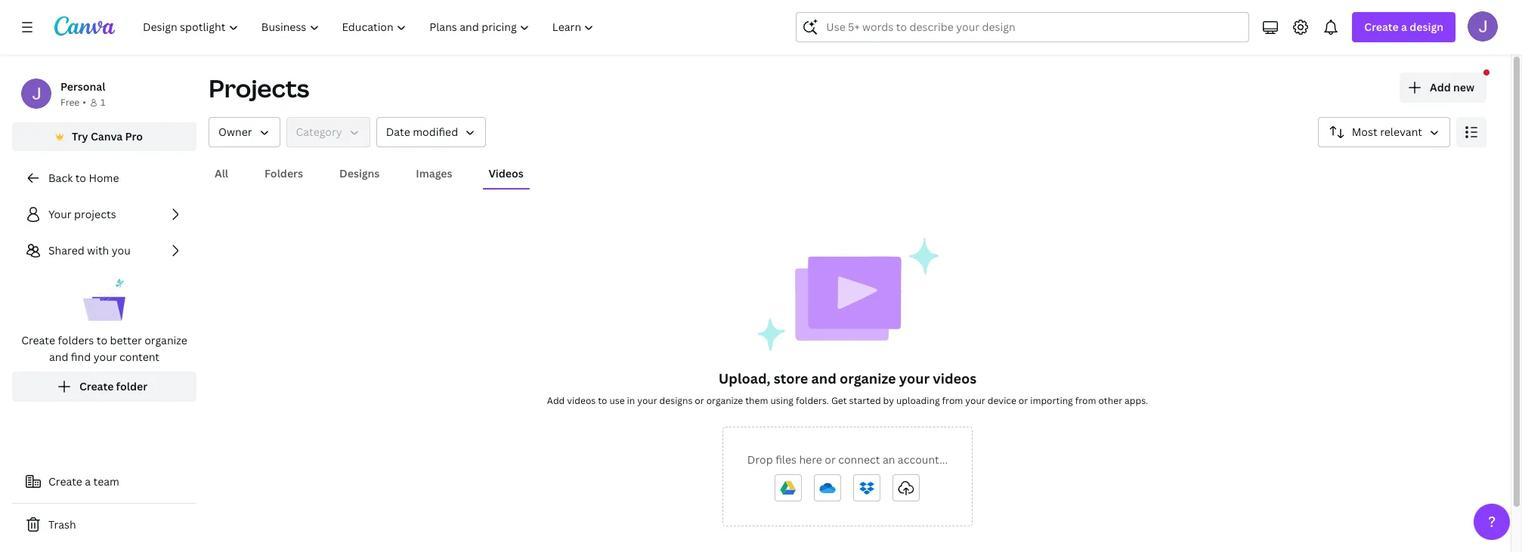 Task type: vqa. For each thing, say whether or not it's contained in the screenshot.
'from'
yes



Task type: describe. For each thing, give the bounding box(es) containing it.
all
[[215, 166, 228, 181]]

shared with you
[[48, 243, 131, 258]]

create for create folder
[[79, 380, 114, 394]]

try canva pro
[[72, 129, 143, 144]]

category
[[296, 125, 342, 139]]

create a design button
[[1353, 12, 1456, 42]]

back to home link
[[12, 163, 197, 194]]

create folders to better organize and find your content
[[21, 333, 187, 364]]

files
[[776, 453, 797, 467]]

most
[[1353, 125, 1378, 139]]

designs button
[[334, 160, 386, 188]]

2 horizontal spatial or
[[1019, 395, 1029, 408]]

jacob simon image
[[1468, 11, 1499, 42]]

back
[[48, 171, 73, 185]]

add inside dropdown button
[[1431, 80, 1452, 95]]

with
[[87, 243, 109, 258]]

other
[[1099, 395, 1123, 408]]

your inside create folders to better organize and find your content
[[94, 350, 117, 364]]

list containing your projects
[[12, 200, 197, 402]]

1 horizontal spatial or
[[825, 453, 836, 467]]

your left device
[[966, 395, 986, 408]]

using
[[771, 395, 794, 408]]

add new
[[1431, 80, 1475, 95]]

Owner button
[[209, 117, 280, 147]]

drop files here or connect an account...
[[748, 453, 948, 467]]

2 horizontal spatial organize
[[840, 370, 896, 388]]

create for create a design
[[1365, 20, 1399, 34]]

team
[[93, 475, 119, 489]]

images button
[[410, 160, 459, 188]]

designs
[[660, 395, 693, 408]]

organize inside create folders to better organize and find your content
[[145, 333, 187, 348]]

importing
[[1031, 395, 1074, 408]]

relevant
[[1381, 125, 1423, 139]]

and inside upload, store and organize your videos add videos to use in your designs or organize them using folders. get started by uploading from your device or importing from other apps.
[[812, 370, 837, 388]]

Category button
[[286, 117, 370, 147]]

0 horizontal spatial videos
[[567, 395, 596, 408]]

folders
[[58, 333, 94, 348]]

shared with you link
[[12, 236, 197, 266]]

by
[[884, 395, 894, 408]]

try canva pro button
[[12, 122, 197, 151]]

1
[[100, 96, 105, 109]]

free •
[[60, 96, 86, 109]]

1 from from the left
[[943, 395, 964, 408]]

folder
[[116, 380, 147, 394]]

canva
[[91, 129, 123, 144]]

personal
[[60, 79, 105, 94]]

upload,
[[719, 370, 771, 388]]

top level navigation element
[[133, 12, 608, 42]]

0 horizontal spatial to
[[75, 171, 86, 185]]

an
[[883, 453, 896, 467]]

trash
[[48, 518, 76, 532]]

get
[[832, 395, 847, 408]]

your up uploading
[[900, 370, 930, 388]]

to inside create folders to better organize and find your content
[[97, 333, 107, 348]]

a for team
[[85, 475, 91, 489]]

upload, store and organize your videos add videos to use in your designs or organize them using folders. get started by uploading from your device or importing from other apps.
[[547, 370, 1149, 408]]

create for create a team
[[48, 475, 82, 489]]

date
[[386, 125, 410, 139]]

most relevant
[[1353, 125, 1423, 139]]

1 horizontal spatial organize
[[707, 395, 743, 408]]

connect
[[839, 453, 881, 467]]

in
[[627, 395, 635, 408]]

date modified
[[386, 125, 458, 139]]



Task type: locate. For each thing, give the bounding box(es) containing it.
your
[[48, 207, 72, 222]]

store
[[774, 370, 809, 388]]

1 horizontal spatial to
[[97, 333, 107, 348]]

videos
[[489, 166, 524, 181]]

pro
[[125, 129, 143, 144]]

organize up content
[[145, 333, 187, 348]]

1 vertical spatial add
[[547, 395, 565, 408]]

add left the use
[[547, 395, 565, 408]]

or
[[695, 395, 705, 408], [1019, 395, 1029, 408], [825, 453, 836, 467]]

projects
[[209, 72, 310, 104]]

0 horizontal spatial add
[[547, 395, 565, 408]]

0 vertical spatial organize
[[145, 333, 187, 348]]

videos button
[[483, 160, 530, 188]]

1 horizontal spatial from
[[1076, 395, 1097, 408]]

your projects link
[[12, 200, 197, 230]]

organize down upload,
[[707, 395, 743, 408]]

from
[[943, 395, 964, 408], [1076, 395, 1097, 408]]

1 vertical spatial to
[[97, 333, 107, 348]]

you
[[112, 243, 131, 258]]

create inside create a team button
[[48, 475, 82, 489]]

new
[[1454, 80, 1475, 95]]

and
[[49, 350, 68, 364], [812, 370, 837, 388]]

add left new
[[1431, 80, 1452, 95]]

1 vertical spatial and
[[812, 370, 837, 388]]

None search field
[[796, 12, 1250, 42]]

and inside create folders to better organize and find your content
[[49, 350, 68, 364]]

Search search field
[[827, 13, 1220, 42]]

or right designs
[[695, 395, 705, 408]]

to
[[75, 171, 86, 185], [97, 333, 107, 348], [598, 395, 608, 408]]

modified
[[413, 125, 458, 139]]

device
[[988, 395, 1017, 408]]

to left the use
[[598, 395, 608, 408]]

from left other at the bottom of the page
[[1076, 395, 1097, 408]]

1 horizontal spatial add
[[1431, 80, 1452, 95]]

your
[[94, 350, 117, 364], [900, 370, 930, 388], [638, 395, 658, 408], [966, 395, 986, 408]]

to inside upload, store and organize your videos add videos to use in your designs or organize them using folders. get started by uploading from your device or importing from other apps.
[[598, 395, 608, 408]]

2 vertical spatial to
[[598, 395, 608, 408]]

videos
[[933, 370, 977, 388], [567, 395, 596, 408]]

organize up started
[[840, 370, 896, 388]]

account...
[[898, 453, 948, 467]]

from right uploading
[[943, 395, 964, 408]]

a left design
[[1402, 20, 1408, 34]]

1 horizontal spatial a
[[1402, 20, 1408, 34]]

to right back
[[75, 171, 86, 185]]

projects
[[74, 207, 116, 222]]

a inside dropdown button
[[1402, 20, 1408, 34]]

0 horizontal spatial a
[[85, 475, 91, 489]]

or right here
[[825, 453, 836, 467]]

1 horizontal spatial videos
[[933, 370, 977, 388]]

1 vertical spatial videos
[[567, 395, 596, 408]]

0 vertical spatial a
[[1402, 20, 1408, 34]]

0 vertical spatial and
[[49, 350, 68, 364]]

create a design
[[1365, 20, 1444, 34]]

create down find
[[79, 380, 114, 394]]

0 vertical spatial add
[[1431, 80, 1452, 95]]

2 horizontal spatial to
[[598, 395, 608, 408]]

1 horizontal spatial and
[[812, 370, 837, 388]]

a left team
[[85, 475, 91, 489]]

2 vertical spatial organize
[[707, 395, 743, 408]]

videos up uploading
[[933, 370, 977, 388]]

free
[[60, 96, 80, 109]]

list
[[12, 200, 197, 402]]

to left the better
[[97, 333, 107, 348]]

create
[[1365, 20, 1399, 34], [21, 333, 55, 348], [79, 380, 114, 394], [48, 475, 82, 489]]

find
[[71, 350, 91, 364]]

•
[[83, 96, 86, 109]]

all button
[[209, 160, 234, 188]]

apps.
[[1125, 395, 1149, 408]]

owner
[[219, 125, 252, 139]]

create left design
[[1365, 20, 1399, 34]]

content
[[119, 350, 160, 364]]

started
[[850, 395, 881, 408]]

1 vertical spatial a
[[85, 475, 91, 489]]

0 horizontal spatial or
[[695, 395, 705, 408]]

back to home
[[48, 171, 119, 185]]

create folder
[[79, 380, 147, 394]]

shared
[[48, 243, 84, 258]]

uploading
[[897, 395, 940, 408]]

create inside create a design dropdown button
[[1365, 20, 1399, 34]]

Sort by button
[[1319, 117, 1451, 147]]

use
[[610, 395, 625, 408]]

them
[[746, 395, 769, 408]]

1 vertical spatial organize
[[840, 370, 896, 388]]

0 horizontal spatial from
[[943, 395, 964, 408]]

a
[[1402, 20, 1408, 34], [85, 475, 91, 489]]

and up folders.
[[812, 370, 837, 388]]

create left team
[[48, 475, 82, 489]]

2 from from the left
[[1076, 395, 1097, 408]]

designs
[[340, 166, 380, 181]]

or right device
[[1019, 395, 1029, 408]]

home
[[89, 171, 119, 185]]

0 vertical spatial videos
[[933, 370, 977, 388]]

better
[[110, 333, 142, 348]]

videos left the use
[[567, 395, 596, 408]]

your projects
[[48, 207, 116, 222]]

folders button
[[259, 160, 309, 188]]

trash link
[[12, 510, 197, 541]]

create a team button
[[12, 467, 197, 498]]

create inside create folder "button"
[[79, 380, 114, 394]]

create for create folders to better organize and find your content
[[21, 333, 55, 348]]

design
[[1410, 20, 1444, 34]]

0 horizontal spatial and
[[49, 350, 68, 364]]

create left folders
[[21, 333, 55, 348]]

folders
[[265, 166, 303, 181]]

create folder button
[[12, 372, 197, 402]]

drop
[[748, 453, 773, 467]]

images
[[416, 166, 453, 181]]

add
[[1431, 80, 1452, 95], [547, 395, 565, 408]]

organize
[[145, 333, 187, 348], [840, 370, 896, 388], [707, 395, 743, 408]]

your right find
[[94, 350, 117, 364]]

add inside upload, store and organize your videos add videos to use in your designs or organize them using folders. get started by uploading from your device or importing from other apps.
[[547, 395, 565, 408]]

your right the in
[[638, 395, 658, 408]]

create a team
[[48, 475, 119, 489]]

add new button
[[1400, 73, 1487, 103]]

0 horizontal spatial organize
[[145, 333, 187, 348]]

create inside create folders to better organize and find your content
[[21, 333, 55, 348]]

a inside button
[[85, 475, 91, 489]]

a for design
[[1402, 20, 1408, 34]]

try
[[72, 129, 88, 144]]

and left find
[[49, 350, 68, 364]]

here
[[800, 453, 823, 467]]

folders.
[[796, 395, 829, 408]]

0 vertical spatial to
[[75, 171, 86, 185]]

Date modified button
[[376, 117, 486, 147]]



